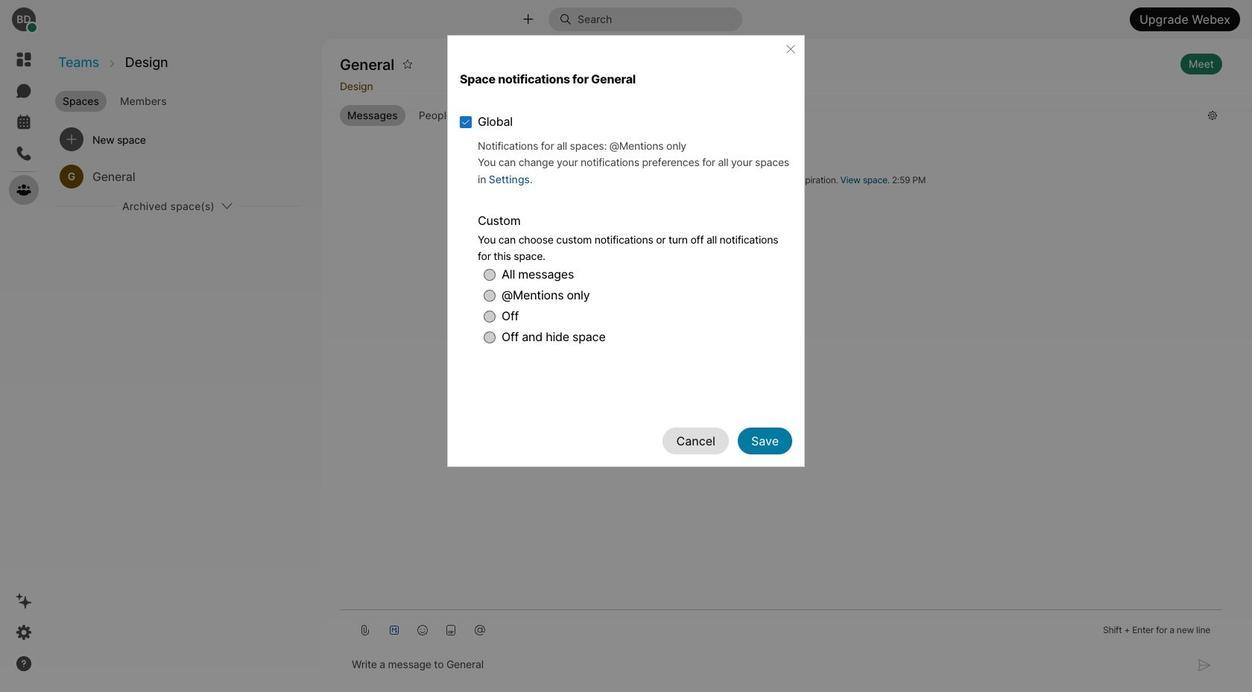 Task type: locate. For each thing, give the bounding box(es) containing it.
general list item
[[54, 158, 301, 195]]

dialog
[[447, 35, 805, 658]]

option group
[[478, 211, 793, 348]]

@Mentions only radio
[[484, 290, 496, 302]]

list item
[[54, 121, 301, 158]]

tab list
[[52, 85, 321, 113]]

navigation
[[0, 39, 48, 693]]

group
[[340, 105, 1197, 126]]



Task type: vqa. For each thing, say whether or not it's contained in the screenshot.
cancel_16 icon
no



Task type: describe. For each thing, give the bounding box(es) containing it.
webex tab list
[[9, 45, 39, 205]]

message composer toolbar element
[[340, 611, 1223, 645]]

All messages radio
[[484, 269, 496, 281]]

Off radio
[[484, 311, 496, 323]]

arrow down_16 image
[[221, 200, 233, 212]]

Off and hide space radio
[[484, 332, 496, 344]]



